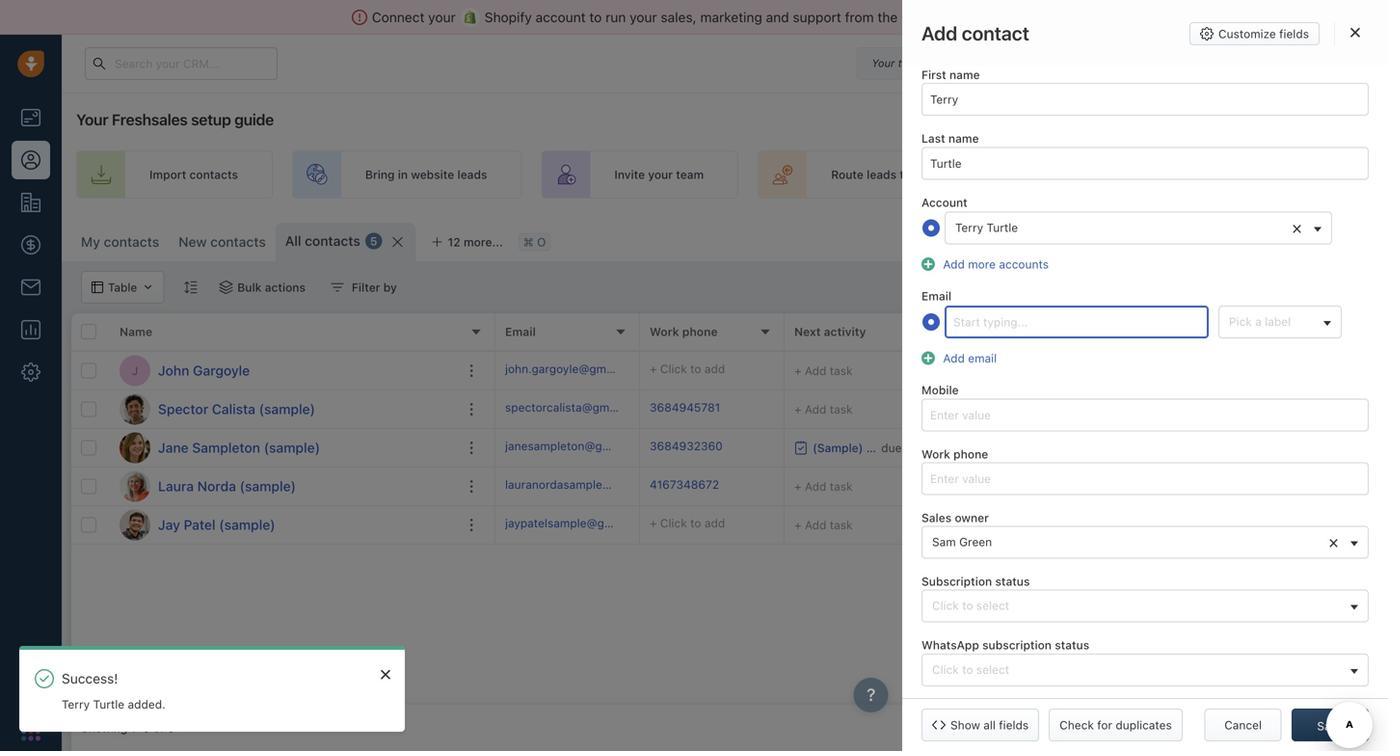 Task type: vqa. For each thing, say whether or not it's contained in the screenshot.
your freshsales setup guide
yes



Task type: locate. For each thing, give the bounding box(es) containing it.
1 horizontal spatial import contacts
[[1135, 232, 1224, 246]]

2 select from the top
[[977, 663, 1010, 676]]

3 + add task from the top
[[795, 480, 853, 493]]

4 + add task from the top
[[795, 518, 853, 532]]

turtle for terry turtle
[[987, 221, 1019, 234]]

add down the 4167348672 link
[[705, 516, 726, 530]]

1 horizontal spatial your
[[872, 57, 896, 69]]

0 horizontal spatial email
[[505, 325, 536, 338]]

2 click to select button from the top
[[922, 654, 1370, 687]]

new contacts button
[[169, 223, 276, 261], [179, 234, 266, 250]]

import down sales
[[1135, 232, 1172, 246]]

route
[[832, 168, 864, 181]]

terry down success!
[[62, 698, 90, 711]]

j image left jay
[[120, 510, 150, 541]]

team up 'account'
[[943, 168, 971, 181]]

0 vertical spatial customize
[[1219, 27, 1277, 41]]

explore
[[1035, 56, 1077, 70]]

1 horizontal spatial customize
[[1219, 27, 1277, 41]]

work inside grid
[[650, 325, 680, 338]]

explore plans
[[1035, 56, 1110, 70]]

0 vertical spatial work
[[650, 325, 680, 338]]

1 vertical spatial work
[[922, 447, 951, 461]]

j image for jane sampleton (sample)
[[120, 433, 150, 463]]

in left 21
[[949, 57, 958, 69]]

+ click to add
[[1084, 518, 1160, 532]]

press space to select this row. row
[[71, 352, 496, 391], [496, 352, 1389, 391], [71, 391, 496, 429], [496, 391, 1389, 429], [71, 429, 496, 468], [496, 429, 1389, 468], [71, 468, 496, 506], [496, 468, 1389, 506], [71, 506, 496, 545], [496, 506, 1389, 545]]

0 horizontal spatial leads
[[458, 168, 488, 181]]

0 vertical spatial click to select
[[933, 599, 1010, 613]]

1 click to select button from the top
[[922, 590, 1370, 623]]

add more accounts
[[944, 258, 1050, 271]]

your right invite
[[649, 168, 673, 181]]

2 row group from the left
[[496, 352, 1389, 545]]

3 task from the top
[[830, 480, 853, 493]]

1 horizontal spatial ×
[[1329, 532, 1340, 552]]

j image left jane
[[120, 433, 150, 463]]

email up john.gargoyle@gmail.com
[[505, 325, 536, 338]]

team right invite
[[676, 168, 704, 181]]

to inside route leads to your team link
[[900, 168, 912, 181]]

+ add task for 73
[[795, 364, 853, 378]]

filter by button
[[318, 271, 410, 304]]

0 horizontal spatial green
[[960, 535, 993, 549]]

1 vertical spatial your
[[76, 110, 108, 129]]

status
[[996, 575, 1031, 588], [1055, 639, 1090, 652]]

fields right all
[[1000, 719, 1029, 732]]

click to select button for whatsapp subscription status
[[922, 654, 1370, 687]]

1 horizontal spatial team
[[943, 168, 971, 181]]

(sample) down laura norda (sample) link
[[219, 517, 276, 533]]

leads right route
[[867, 168, 897, 181]]

close image
[[1351, 27, 1361, 38]]

0 horizontal spatial phone
[[683, 325, 718, 338]]

0 horizontal spatial customize
[[997, 232, 1056, 246]]

website
[[411, 168, 455, 181]]

contacts inside button
[[1175, 232, 1224, 246]]

click to select button for subscription status
[[922, 590, 1370, 623]]

0 vertical spatial name
[[950, 68, 981, 82]]

0 vertical spatial sales owner
[[1229, 325, 1298, 338]]

0 vertical spatial sales
[[1229, 325, 1260, 338]]

2 team from the left
[[943, 168, 971, 181]]

(sample) for jane sampleton (sample)
[[264, 440, 320, 456]]

1 horizontal spatial green
[[1279, 518, 1312, 532]]

your
[[872, 57, 896, 69], [76, 110, 108, 129]]

1 vertical spatial ×
[[1329, 532, 1340, 552]]

your left freshsales
[[76, 110, 108, 129]]

your up 'account'
[[915, 168, 939, 181]]

work up john.gargoyle@gmail.com + click to add
[[650, 325, 680, 338]]

1 vertical spatial sales owner
[[922, 511, 990, 525]]

1 vertical spatial import contacts
[[1135, 232, 1224, 246]]

jane sampleton (sample)
[[158, 440, 320, 456]]

row group
[[71, 352, 496, 545], [496, 352, 1389, 545]]

0 horizontal spatial owner
[[955, 511, 990, 525]]

add for 73
[[705, 362, 726, 376]]

0 vertical spatial in
[[949, 57, 958, 69]]

show all fields
[[951, 719, 1029, 732]]

john gargoyle
[[158, 363, 250, 379]]

name right first
[[950, 68, 981, 82]]

0 horizontal spatial your
[[76, 110, 108, 129]]

your right connect
[[429, 9, 456, 25]]

1 vertical spatial 5
[[168, 721, 175, 735]]

phone up 3684945781
[[683, 325, 718, 338]]

jane sampleton (sample) link
[[158, 438, 320, 458]]

sales owner
[[1229, 325, 1298, 338], [922, 511, 990, 525]]

j image for jay patel (sample)
[[120, 510, 150, 541]]

spectorcalista@gmail.com 3684945781
[[505, 401, 721, 414]]

press space to select this row. row containing 18
[[496, 506, 1389, 545]]

lauranordasample@gmail.com
[[505, 478, 669, 491]]

+
[[650, 362, 657, 376], [795, 364, 802, 378], [795, 403, 802, 416], [795, 480, 802, 493], [650, 516, 657, 530], [1084, 518, 1091, 532], [795, 518, 802, 532]]

owner right a
[[1263, 325, 1298, 338]]

jaypatelsample@gmail.com link
[[505, 515, 653, 535]]

4 task from the top
[[830, 518, 853, 532]]

my contacts
[[81, 234, 159, 250]]

(sample) down jane sampleton (sample) link
[[240, 478, 296, 494]]

1 click to select from the top
[[933, 599, 1010, 613]]

0 horizontal spatial sales
[[922, 511, 952, 525]]

bring in website leads link
[[292, 150, 522, 199]]

owner inside grid
[[1263, 325, 1298, 338]]

0 horizontal spatial ×
[[1293, 217, 1303, 238]]

set
[[1352, 168, 1370, 181]]

1 vertical spatial j image
[[120, 510, 150, 541]]

0 horizontal spatial fields
[[1000, 719, 1029, 732]]

sales owner inside add contact dialog
[[922, 511, 990, 525]]

customize up 'what's new' icon
[[1219, 27, 1277, 41]]

0 vertical spatial import contacts
[[150, 168, 238, 181]]

bring
[[365, 168, 395, 181]]

save
[[1318, 720, 1344, 733]]

a
[[1256, 315, 1262, 328]]

press space to select this row. row containing jane sampleton (sample)
[[71, 429, 496, 468]]

phone up '37'
[[954, 447, 989, 461]]

1 vertical spatial owner
[[955, 511, 990, 525]]

run
[[606, 9, 626, 25]]

(sample) for laura norda (sample)
[[240, 478, 296, 494]]

o
[[537, 235, 546, 249]]

all
[[984, 719, 996, 732]]

3684945781 link
[[650, 399, 721, 420]]

1 horizontal spatial owner
[[1263, 325, 1298, 338]]

5 up filter by
[[370, 234, 378, 248]]

bulk
[[238, 281, 262, 294]]

1 vertical spatial sales
[[922, 511, 952, 525]]

1 + add task from the top
[[795, 364, 853, 378]]

cancel button
[[1205, 709, 1283, 742]]

fields left close icon
[[1280, 27, 1310, 41]]

0 horizontal spatial status
[[996, 575, 1031, 588]]

select down whatsapp subscription status
[[977, 663, 1010, 676]]

fields
[[1280, 27, 1310, 41], [1000, 719, 1029, 732]]

1 task from the top
[[830, 364, 853, 378]]

1 horizontal spatial sam
[[1252, 518, 1276, 532]]

mobile
[[922, 384, 959, 397]]

0 horizontal spatial import contacts
[[150, 168, 238, 181]]

phone inside grid
[[683, 325, 718, 338]]

0 horizontal spatial sam green
[[933, 535, 993, 549]]

1 horizontal spatial sales owner
[[1229, 325, 1298, 338]]

support
[[793, 9, 842, 25]]

filter by
[[352, 281, 397, 294]]

customize inside add contact dialog
[[1219, 27, 1277, 41]]

by
[[384, 281, 397, 294]]

work phone up 3684945781
[[650, 325, 718, 338]]

1 leads from the left
[[458, 168, 488, 181]]

0 vertical spatial j image
[[120, 433, 150, 463]]

actions
[[265, 281, 306, 294]]

1 horizontal spatial import
[[1135, 232, 1172, 246]]

0 vertical spatial ×
[[1293, 217, 1303, 238]]

0 vertical spatial work phone
[[650, 325, 718, 338]]

1 vertical spatial select
[[977, 663, 1010, 676]]

5 inside all contacts 5
[[370, 234, 378, 248]]

1 vertical spatial import
[[1135, 232, 1172, 246]]

0 vertical spatial owner
[[1263, 325, 1298, 338]]

my contacts button
[[71, 223, 169, 261], [81, 234, 159, 250]]

patel
[[184, 517, 216, 533]]

route leads to your team link
[[758, 150, 1005, 199]]

0 vertical spatial turtle
[[987, 221, 1019, 234]]

click to select
[[933, 599, 1010, 613], [933, 663, 1010, 676]]

pick a label button
[[1219, 306, 1343, 338]]

+ add task
[[795, 364, 853, 378], [795, 403, 853, 416], [795, 480, 853, 493], [795, 518, 853, 532]]

in right bring
[[398, 168, 408, 181]]

1 row group from the left
[[71, 352, 496, 545]]

2 + add task from the top
[[795, 403, 853, 416]]

account
[[922, 196, 968, 209]]

sales inside add contact dialog
[[922, 511, 952, 525]]

1 horizontal spatial terry
[[956, 221, 984, 234]]

2 click to select from the top
[[933, 663, 1010, 676]]

janesampleton@gmail.com link
[[505, 438, 651, 458]]

contacts down sequence
[[1175, 232, 1224, 246]]

73
[[939, 361, 958, 380]]

name for first name
[[950, 68, 981, 82]]

click down 'whatsapp'
[[933, 663, 960, 676]]

l image
[[120, 471, 150, 502]]

0 horizontal spatial in
[[398, 168, 408, 181]]

from
[[846, 9, 874, 25]]

john
[[158, 363, 189, 379]]

0 horizontal spatial sales owner
[[922, 511, 990, 525]]

turtle up add more accounts
[[987, 221, 1019, 234]]

0 vertical spatial sam
[[1252, 518, 1276, 532]]

sam green inside add contact dialog
[[933, 535, 993, 549]]

12
[[448, 235, 461, 249]]

turtle inside add contact dialog
[[987, 221, 1019, 234]]

1 vertical spatial status
[[1055, 639, 1090, 652]]

status right subscription
[[996, 575, 1031, 588]]

1 horizontal spatial turtle
[[987, 221, 1019, 234]]

email up score
[[922, 290, 952, 303]]

1 team from the left
[[676, 168, 704, 181]]

leads right "website"
[[458, 168, 488, 181]]

sales left label
[[1229, 325, 1260, 338]]

explore plans link
[[1025, 52, 1121, 75]]

name
[[950, 68, 981, 82], [949, 132, 980, 145]]

score
[[939, 325, 972, 338]]

container_wx8msf4aqz5i3rn1 image
[[219, 281, 233, 294], [331, 281, 344, 294], [795, 441, 808, 455], [1234, 518, 1247, 532]]

1 vertical spatial turtle
[[93, 698, 125, 711]]

Last name text field
[[922, 147, 1370, 180]]

1 vertical spatial green
[[960, 535, 993, 549]]

1 horizontal spatial sales
[[1229, 325, 1260, 338]]

5
[[370, 234, 378, 248], [168, 721, 175, 735]]

0 vertical spatial phone
[[683, 325, 718, 338]]

contacts right new at left
[[210, 234, 266, 250]]

activity
[[824, 325, 867, 338]]

green inside press space to select this row. row
[[1279, 518, 1312, 532]]

setup
[[191, 110, 231, 129]]

12 more...
[[448, 235, 503, 249]]

jane
[[158, 440, 189, 456]]

1 vertical spatial click to select
[[933, 663, 1010, 676]]

terry
[[956, 221, 984, 234], [62, 698, 90, 711]]

import for import contacts link
[[150, 168, 186, 181]]

1 vertical spatial click to select button
[[922, 654, 1370, 687]]

1 vertical spatial fields
[[1000, 719, 1029, 732]]

0 horizontal spatial import
[[150, 168, 186, 181]]

next activity
[[795, 325, 867, 338]]

import inside button
[[1135, 232, 1172, 246]]

1 horizontal spatial phone
[[954, 447, 989, 461]]

0 horizontal spatial sam
[[933, 535, 957, 549]]

(sample) for spector calista (sample)
[[259, 401, 315, 417]]

0 vertical spatial email
[[922, 290, 952, 303]]

import contacts down sequence
[[1135, 232, 1224, 246]]

your inside invite your team link
[[649, 168, 673, 181]]

crm.
[[902, 9, 936, 25]]

owner inside add contact dialog
[[955, 511, 990, 525]]

click to select button down + click to add
[[922, 590, 1370, 623]]

press space to select this row. row containing 46
[[496, 429, 1389, 468]]

1 vertical spatial sam green
[[933, 535, 993, 549]]

laura norda (sample) link
[[158, 477, 296, 496]]

4167348672
[[650, 478, 720, 491]]

john.gargoyle@gmail.com link
[[505, 361, 646, 381]]

(sample) inside 'link'
[[219, 517, 276, 533]]

pick a label
[[1230, 315, 1292, 328]]

click to select down 'whatsapp'
[[933, 663, 1010, 676]]

save button
[[1293, 709, 1370, 742]]

import contacts link
[[76, 150, 273, 199]]

import contacts down setup
[[150, 168, 238, 181]]

0 horizontal spatial team
[[676, 168, 704, 181]]

sales inside grid
[[1229, 325, 1260, 338]]

1 horizontal spatial sam green
[[1252, 518, 1312, 532]]

Mobile text field
[[922, 399, 1370, 431]]

0 horizontal spatial work
[[650, 325, 680, 338]]

0 vertical spatial green
[[1279, 518, 1312, 532]]

0 vertical spatial click to select button
[[922, 590, 1370, 623]]

click to select down the subscription status
[[933, 599, 1010, 613]]

click to select button up duplicates
[[922, 654, 1370, 687]]

sam green
[[1252, 518, 1312, 532], [933, 535, 993, 549]]

0 horizontal spatial turtle
[[93, 698, 125, 711]]

status right the subscription
[[1055, 639, 1090, 652]]

0 horizontal spatial terry
[[62, 698, 90, 711]]

0 vertical spatial select
[[977, 599, 1010, 613]]

click down the 4167348672 link
[[661, 516, 688, 530]]

cell
[[1075, 352, 1219, 390], [1219, 352, 1364, 390], [1364, 352, 1389, 390]]

turtle for terry turtle added.
[[93, 698, 125, 711]]

1 vertical spatial sam
[[933, 535, 957, 549]]

1 horizontal spatial work
[[922, 447, 951, 461]]

1 vertical spatial terry
[[62, 698, 90, 711]]

(sample) right sampleton
[[264, 440, 320, 456]]

sam inside press space to select this row. row
[[1252, 518, 1276, 532]]

name for last name
[[949, 132, 980, 145]]

press space to select this row. row containing jay patel (sample)
[[71, 506, 496, 545]]

1 vertical spatial email
[[505, 325, 536, 338]]

sales
[[1229, 325, 1260, 338], [922, 511, 952, 525]]

(sample) right calista
[[259, 401, 315, 417]]

import down your freshsales setup guide
[[150, 168, 186, 181]]

1 vertical spatial in
[[398, 168, 408, 181]]

phone element
[[12, 668, 50, 707]]

customize for customize fields
[[1219, 27, 1277, 41]]

1 vertical spatial name
[[949, 132, 980, 145]]

4167348672 link
[[650, 476, 720, 497]]

press space to select this row. row containing john gargoyle
[[71, 352, 496, 391]]

work up '37'
[[922, 447, 951, 461]]

add more accounts button
[[922, 255, 1055, 274]]

1 horizontal spatial in
[[949, 57, 958, 69]]

turtle up showing
[[93, 698, 125, 711]]

1 vertical spatial phone
[[954, 447, 989, 461]]

1 horizontal spatial fields
[[1280, 27, 1310, 41]]

1 vertical spatial customize
[[997, 232, 1056, 246]]

0 vertical spatial 5
[[370, 234, 378, 248]]

0 vertical spatial import
[[150, 168, 186, 181]]

add inside add more accounts 'button'
[[944, 258, 965, 271]]

select down the subscription status
[[977, 599, 1010, 613]]

owner down '37'
[[955, 511, 990, 525]]

1 horizontal spatial 5
[[370, 234, 378, 248]]

and
[[766, 9, 790, 25]]

1 horizontal spatial email
[[922, 290, 952, 303]]

add up 3684945781
[[705, 362, 726, 376]]

container_wx8msf4aqz5i3rn1 image
[[978, 232, 992, 246]]

grid
[[71, 313, 1389, 705]]

2 j image from the top
[[120, 510, 150, 541]]

2 task from the top
[[830, 403, 853, 416]]

select
[[977, 599, 1010, 613], [977, 663, 1010, 676]]

your for your trial ends in 21 days
[[872, 57, 896, 69]]

customize up accounts
[[997, 232, 1056, 246]]

1 select from the top
[[977, 599, 1010, 613]]

name
[[120, 325, 152, 338]]

contacts
[[190, 168, 238, 181], [1175, 232, 1224, 246], [305, 233, 361, 249], [104, 234, 159, 250], [210, 234, 266, 250]]

name right last
[[949, 132, 980, 145]]

1 horizontal spatial work phone
[[922, 447, 989, 461]]

j image
[[120, 433, 150, 463], [120, 510, 150, 541]]

×
[[1293, 217, 1303, 238], [1329, 532, 1340, 552]]

terry down 'account'
[[956, 221, 984, 234]]

0 vertical spatial terry
[[956, 221, 984, 234]]

0 vertical spatial your
[[872, 57, 896, 69]]

your left trial in the top of the page
[[872, 57, 896, 69]]

your
[[429, 9, 456, 25], [630, 9, 658, 25], [649, 168, 673, 181], [915, 168, 939, 181]]

work phone up '37'
[[922, 447, 989, 461]]

import contacts inside button
[[1135, 232, 1224, 246]]

1 horizontal spatial leads
[[867, 168, 897, 181]]

add for 18
[[705, 516, 726, 530]]

grid containing 73
[[71, 313, 1389, 705]]

your trial ends in 21 days
[[872, 57, 999, 69]]

container_wx8msf4aqz5i3rn1 image inside filter by button
[[331, 281, 344, 294]]

1 vertical spatial work phone
[[922, 447, 989, 461]]

5 right of
[[168, 721, 175, 735]]

1 j image from the top
[[120, 433, 150, 463]]

import contacts
[[150, 168, 238, 181], [1135, 232, 1224, 246]]

sales down '37'
[[922, 511, 952, 525]]

to
[[590, 9, 602, 25], [900, 168, 912, 181], [691, 362, 702, 376], [691, 516, 702, 530], [1125, 518, 1136, 532], [963, 599, 974, 613], [963, 663, 974, 676]]

3 cell from the left
[[1364, 352, 1389, 390]]

press space to select this row. row containing 37
[[496, 468, 1389, 506]]

terry inside add contact dialog
[[956, 221, 984, 234]]

contacts right all
[[305, 233, 361, 249]]

0 vertical spatial status
[[996, 575, 1031, 588]]



Task type: describe. For each thing, give the bounding box(es) containing it.
close image
[[381, 669, 391, 680]]

import contacts for import contacts link
[[150, 168, 238, 181]]

account
[[536, 9, 586, 25]]

guide
[[235, 110, 274, 129]]

container_wx8msf4aqz5i3rn1 image inside bulk actions "button"
[[219, 281, 233, 294]]

name row
[[71, 313, 496, 352]]

ends
[[921, 57, 946, 69]]

sam inside add contact dialog
[[933, 535, 957, 549]]

(sample) for jay patel (sample)
[[219, 517, 276, 533]]

subscription
[[983, 639, 1052, 652]]

check
[[1060, 719, 1095, 732]]

× for terry turtle
[[1293, 217, 1303, 238]]

show
[[951, 719, 981, 732]]

check for duplicates
[[1060, 719, 1173, 732]]

add contact dialog
[[903, 0, 1389, 751]]

connect
[[372, 9, 425, 25]]

task for 37
[[830, 480, 853, 493]]

john.gargoyle@gmail.com
[[505, 362, 646, 376]]

18
[[939, 516, 956, 534]]

select for subscription
[[977, 663, 1010, 676]]

jay patel (sample) link
[[158, 516, 276, 535]]

email inside grid
[[505, 325, 536, 338]]

showing
[[81, 721, 127, 735]]

in inside 'link'
[[398, 168, 408, 181]]

create
[[1098, 168, 1135, 181]]

add email link
[[939, 352, 998, 365]]

click down subscription
[[933, 599, 960, 613]]

task for 73
[[830, 364, 853, 378]]

Work phone text field
[[922, 462, 1370, 495]]

added.
[[128, 698, 166, 711]]

Search your CRM... text field
[[85, 47, 278, 80]]

click to select for whatsapp
[[933, 663, 1010, 676]]

john gargoyle link
[[158, 361, 250, 381]]

whatsapp subscription status
[[922, 639, 1090, 652]]

press space to select this row. row containing laura norda (sample)
[[71, 468, 496, 506]]

terry turtle
[[956, 221, 1019, 234]]

set up link
[[1278, 150, 1389, 199]]

select for status
[[977, 599, 1010, 613]]

customize table button
[[966, 223, 1099, 256]]

spectorcalista@gmail.com
[[505, 401, 649, 414]]

customize for customize table
[[997, 232, 1056, 246]]

your for your freshsales setup guide
[[76, 110, 108, 129]]

green inside add contact dialog
[[960, 535, 993, 549]]

more
[[969, 258, 996, 271]]

add down work phone text box
[[1139, 518, 1160, 532]]

check for duplicates button
[[1050, 709, 1183, 742]]

email inside add contact dialog
[[922, 290, 952, 303]]

add inside add email button
[[944, 352, 965, 365]]

jaypatelsample@gmail.com + click to add
[[505, 516, 726, 530]]

j
[[132, 364, 138, 378]]

terry for terry turtle
[[956, 221, 984, 234]]

import for import contacts button
[[1135, 232, 1172, 246]]

your right run
[[630, 9, 658, 25]]

add
[[922, 22, 958, 44]]

subscription status
[[922, 575, 1031, 588]]

success!
[[62, 671, 118, 687]]

freshsales
[[112, 110, 188, 129]]

s image
[[120, 394, 150, 425]]

contacts right my
[[104, 234, 159, 250]]

+ add task for 18
[[795, 518, 853, 532]]

spectorcalista@gmail.com link
[[505, 399, 649, 420]]

click up 3684945781
[[661, 362, 688, 376]]

jaypatelsample@gmail.com
[[505, 516, 653, 530]]

press space to select this row. row containing spector calista (sample)
[[71, 391, 496, 429]]

show all fields button
[[922, 709, 1040, 742]]

spector calista (sample) link
[[158, 400, 315, 419]]

create sales sequence
[[1098, 168, 1224, 181]]

accounts
[[1000, 258, 1050, 271]]

0 vertical spatial sam green
[[1252, 518, 1312, 532]]

46
[[939, 438, 959, 457]]

phone image
[[21, 678, 41, 697]]

bulk actions button
[[207, 271, 318, 304]]

pick
[[1230, 315, 1253, 328]]

1 cell from the left
[[1075, 352, 1219, 390]]

john.gargoyle@gmail.com + click to add
[[505, 362, 726, 376]]

customize fields button
[[1190, 22, 1321, 45]]

customize fields
[[1219, 27, 1310, 41]]

⌘ o
[[524, 235, 546, 249]]

laura
[[158, 478, 194, 494]]

norda
[[197, 478, 236, 494]]

import contacts button
[[1109, 223, 1233, 256]]

janesampleton@gmail.com
[[505, 439, 651, 453]]

2 cell from the left
[[1219, 352, 1364, 390]]

row group containing john gargoyle
[[71, 352, 496, 545]]

email
[[969, 352, 998, 365]]

+ add task for 54
[[795, 403, 853, 416]]

work phone inside add contact dialog
[[922, 447, 989, 461]]

days
[[975, 57, 999, 69]]

work inside add contact dialog
[[922, 447, 951, 461]]

spector
[[158, 401, 209, 417]]

0 horizontal spatial work phone
[[650, 325, 718, 338]]

what's new image
[[1251, 56, 1265, 69]]

showing 1–5 of 5
[[81, 721, 175, 735]]

54
[[939, 400, 959, 418]]

0 horizontal spatial 5
[[168, 721, 175, 735]]

route leads to your team
[[832, 168, 971, 181]]

import contacts for import contacts button
[[1135, 232, 1224, 246]]

gargoyle
[[193, 363, 250, 379]]

× for sam green
[[1329, 532, 1340, 552]]

row group containing 73
[[496, 352, 1389, 545]]

add more accounts link
[[939, 258, 1050, 271]]

sampleton
[[192, 440, 260, 456]]

filter
[[352, 281, 380, 294]]

terry for terry turtle added.
[[62, 698, 90, 711]]

contacts down setup
[[190, 168, 238, 181]]

click down work phone text box
[[1095, 518, 1122, 532]]

task for 54
[[830, 403, 853, 416]]

invite your team link
[[542, 150, 739, 199]]

more...
[[464, 235, 503, 249]]

add email button
[[922, 349, 1003, 368]]

2 leads from the left
[[867, 168, 897, 181]]

press space to select this row. row containing 54
[[496, 391, 1389, 429]]

tags
[[1084, 325, 1111, 338]]

First name text field
[[922, 83, 1370, 116]]

1 horizontal spatial status
[[1055, 639, 1090, 652]]

+ add task for 37
[[795, 480, 853, 493]]

0 vertical spatial fields
[[1280, 27, 1310, 41]]

contact
[[1327, 232, 1370, 246]]

calista
[[212, 401, 256, 417]]

Start typing... email field
[[945, 306, 1210, 338]]

leads inside 'link'
[[458, 168, 488, 181]]

first name
[[922, 68, 981, 82]]

all contacts 5
[[285, 233, 378, 249]]

import contacts group
[[1109, 223, 1266, 256]]

laura norda (sample)
[[158, 478, 296, 494]]

click to select for subscription
[[933, 599, 1010, 613]]

add email
[[944, 352, 998, 365]]

terry turtle added.
[[62, 698, 166, 711]]

send email image
[[1209, 58, 1222, 70]]

freshworks switcher image
[[21, 722, 41, 741]]

task for 18
[[830, 518, 853, 532]]

press space to select this row. row containing 73
[[496, 352, 1389, 391]]

your freshsales setup guide
[[76, 110, 274, 129]]

your inside route leads to your team link
[[915, 168, 939, 181]]

add contact
[[1302, 232, 1370, 246]]

add inside the add contact button
[[1302, 232, 1324, 246]]

phone inside add contact dialog
[[954, 447, 989, 461]]

table
[[1059, 232, 1087, 246]]

cancel
[[1225, 719, 1263, 732]]

of
[[153, 721, 164, 735]]



